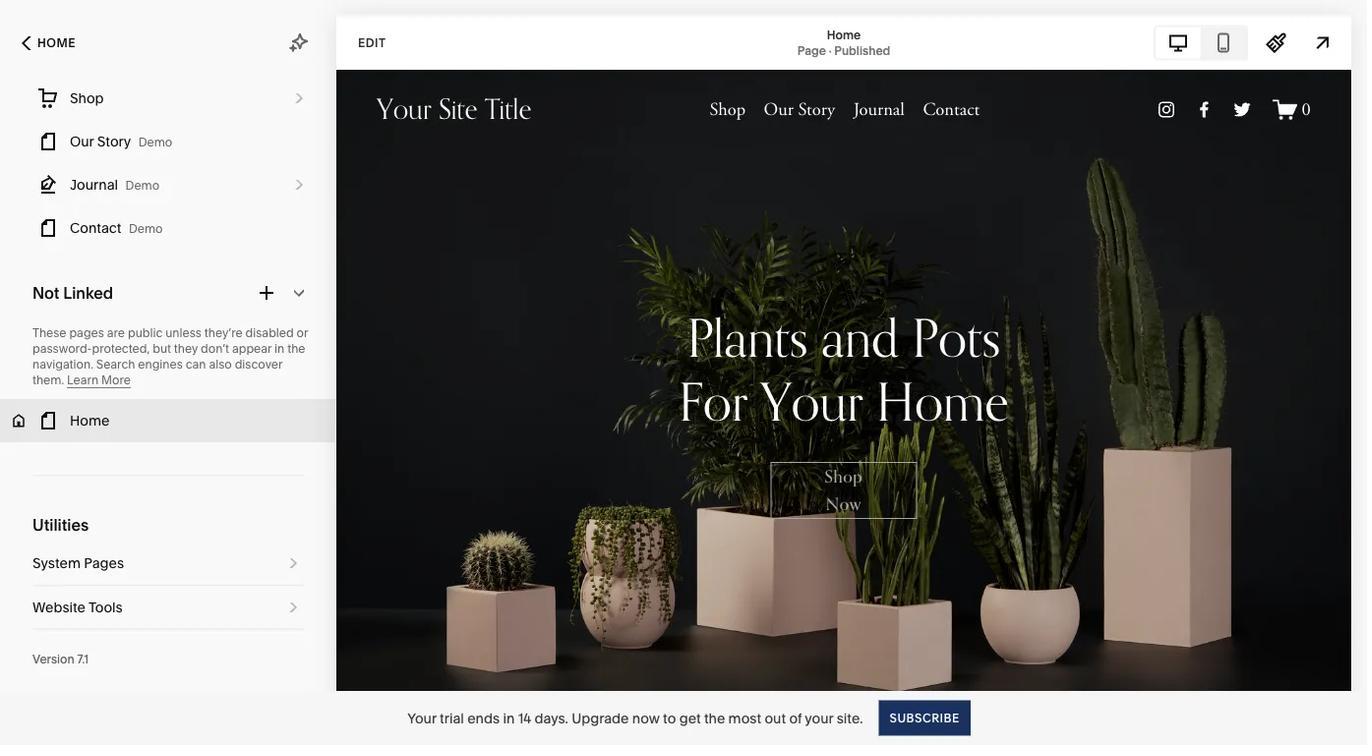 Task type: locate. For each thing, give the bounding box(es) containing it.
our story demo
[[70, 133, 172, 150]]

0 horizontal spatial in
[[275, 342, 285, 356]]

demo inside journal demo
[[125, 179, 160, 193]]

1 vertical spatial home button
[[0, 399, 336, 443]]

or
[[297, 326, 308, 340]]

more
[[101, 373, 131, 388]]

1 vertical spatial the
[[704, 710, 725, 727]]

days.
[[534, 710, 568, 727]]

demo right story
[[138, 135, 172, 150]]

password-
[[32, 342, 92, 356]]

home button
[[0, 22, 97, 65], [0, 399, 336, 443]]

home up ·
[[827, 28, 861, 42]]

edit
[[358, 35, 386, 50]]

0 vertical spatial home button
[[0, 22, 97, 65]]

1 vertical spatial in
[[503, 710, 515, 727]]

home button down 'engines'
[[0, 399, 336, 443]]

trial
[[440, 710, 464, 727]]

home down 'learn more' link
[[70, 413, 109, 429]]

subscribe
[[890, 711, 960, 725]]

learn more
[[67, 373, 131, 388]]

home
[[827, 28, 861, 42], [37, 36, 76, 50], [70, 413, 109, 429]]

the
[[287, 342, 305, 356], [704, 710, 725, 727]]

edit button
[[345, 25, 399, 61]]

your
[[407, 710, 436, 727]]

appear
[[232, 342, 272, 356]]

the inside these pages are public unless they're disabled or password-protected, but they don't appear in the navigation. search engines can also discover them.
[[287, 342, 305, 356]]

engines
[[138, 358, 183, 372]]

demo for journal
[[125, 179, 160, 193]]

demo right journal
[[125, 179, 160, 193]]

upgrade
[[572, 710, 629, 727]]

shop
[[70, 90, 104, 107]]

home page · published
[[797, 28, 890, 58]]

the down or
[[287, 342, 305, 356]]

0 horizontal spatial the
[[287, 342, 305, 356]]

version 7.1
[[32, 653, 89, 667]]

they
[[174, 342, 198, 356]]

these pages are public unless they're disabled or password-protected, but they don't appear in the navigation. search engines can also discover them.
[[32, 326, 308, 388]]

version
[[32, 653, 74, 667]]

tab list
[[1156, 27, 1246, 59]]

website tools
[[32, 599, 123, 616]]

2 vertical spatial demo
[[129, 222, 163, 236]]

0 vertical spatial in
[[275, 342, 285, 356]]

system pages button
[[32, 542, 304, 585]]

home button up shop
[[0, 22, 97, 65]]

1 horizontal spatial the
[[704, 710, 725, 727]]

0 vertical spatial demo
[[138, 135, 172, 150]]

demo inside contact demo
[[129, 222, 163, 236]]

the right the get at bottom
[[704, 710, 725, 727]]

contact
[[70, 220, 121, 237]]

your trial ends in 14 days. upgrade now to get the most out of your site.
[[407, 710, 863, 727]]

website
[[32, 599, 86, 616]]

are
[[107, 326, 125, 340]]

protected,
[[92, 342, 150, 356]]

they're
[[204, 326, 243, 340]]

demo
[[138, 135, 172, 150], [125, 179, 160, 193], [129, 222, 163, 236]]

linked
[[63, 283, 113, 302]]

our
[[70, 133, 94, 150]]

0 vertical spatial the
[[287, 342, 305, 356]]

journal
[[70, 177, 118, 193]]

shop button
[[0, 77, 336, 120]]

tools
[[88, 599, 123, 616]]

demo right contact
[[129, 222, 163, 236]]

also
[[209, 358, 232, 372]]

don't
[[201, 342, 229, 356]]

in down disabled
[[275, 342, 285, 356]]

1 vertical spatial demo
[[125, 179, 160, 193]]

in
[[275, 342, 285, 356], [503, 710, 515, 727]]

contact demo
[[70, 220, 163, 237]]

learn
[[67, 373, 99, 388]]

them.
[[32, 373, 64, 388]]

in left '14'
[[503, 710, 515, 727]]

to
[[663, 710, 676, 727]]

site.
[[837, 710, 863, 727]]

demo inside the our story demo
[[138, 135, 172, 150]]



Task type: vqa. For each thing, say whether or not it's contained in the screenshot.
the top "Marketing"
no



Task type: describe. For each thing, give the bounding box(es) containing it.
subscribe button
[[879, 701, 971, 736]]

public
[[128, 326, 163, 340]]

story
[[97, 133, 131, 150]]

pages
[[84, 555, 124, 572]]

demo for contact
[[129, 222, 163, 236]]

1 home button from the top
[[0, 22, 97, 65]]

not
[[32, 283, 60, 302]]

most
[[728, 710, 761, 727]]

pages
[[69, 326, 104, 340]]

ends
[[467, 710, 500, 727]]

can
[[186, 358, 206, 372]]

out
[[765, 710, 786, 727]]

2 home button from the top
[[0, 399, 336, 443]]

1 horizontal spatial in
[[503, 710, 515, 727]]

but
[[153, 342, 171, 356]]

7.1
[[77, 653, 89, 667]]

journal demo
[[70, 177, 160, 193]]

·
[[829, 43, 832, 58]]

unless
[[165, 326, 202, 340]]

these
[[32, 326, 66, 340]]

14
[[518, 710, 531, 727]]

disabled
[[245, 326, 294, 340]]

get
[[679, 710, 701, 727]]

learn more link
[[67, 373, 131, 389]]

published
[[834, 43, 890, 58]]

add a new page to the "not linked" navigation group image
[[256, 282, 277, 304]]

of
[[789, 710, 802, 727]]

home inside the home page · published
[[827, 28, 861, 42]]

website tools button
[[32, 586, 304, 629]]

now
[[632, 710, 660, 727]]

system
[[32, 555, 81, 572]]

discover
[[235, 358, 282, 372]]

your
[[805, 710, 833, 727]]

home up shop
[[37, 36, 76, 50]]

not linked
[[32, 283, 113, 302]]

search
[[96, 358, 135, 372]]

navigation.
[[32, 358, 93, 372]]

utilities
[[32, 515, 89, 535]]

system pages
[[32, 555, 124, 572]]

in inside these pages are public unless they're disabled or password-protected, but they don't appear in the navigation. search engines can also discover them.
[[275, 342, 285, 356]]

page
[[797, 43, 826, 58]]



